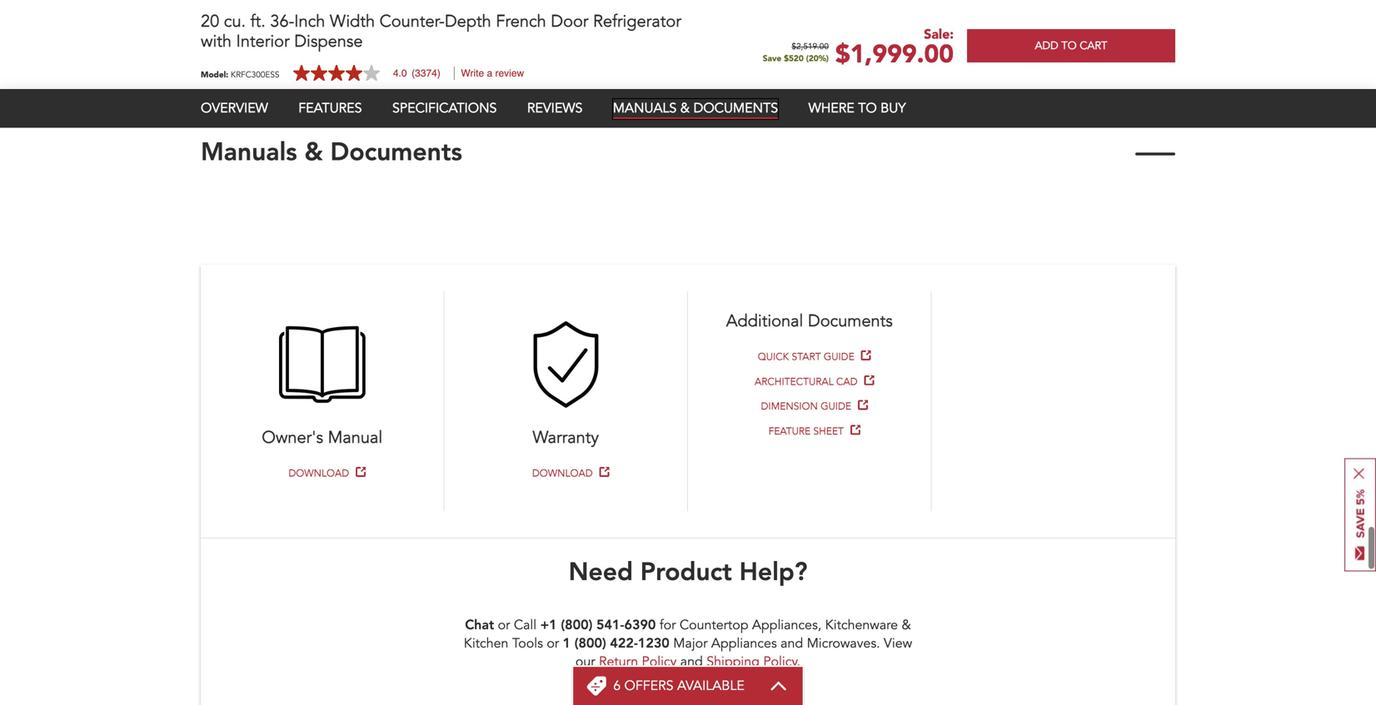 Task type: locate. For each thing, give the bounding box(es) containing it.
with
[[201, 30, 232, 53]]

0 horizontal spatial manuals
[[201, 142, 297, 167]]

1 horizontal spatial or
[[547, 635, 559, 653]]

2 horizontal spatial &
[[902, 617, 912, 635]]

documents
[[694, 99, 779, 118], [330, 142, 462, 167], [808, 310, 893, 333]]

0 horizontal spatial policy
[[642, 653, 677, 672]]

additional documents
[[727, 310, 893, 333]]

$520
[[784, 53, 804, 64]]

refrigerator
[[593, 10, 682, 33]]

load more button
[[601, 0, 776, 40]]

0 vertical spatial manuals & documents
[[613, 99, 779, 118]]

buy
[[881, 99, 906, 118]]

cu.
[[224, 10, 246, 33]]

product
[[641, 562, 732, 587]]

6 offers available
[[614, 678, 745, 696]]

policy up chevron icon
[[764, 653, 797, 672]]

guide up sheet
[[821, 400, 852, 414]]

 image
[[279, 322, 366, 408], [523, 322, 609, 408]]

0 horizontal spatial &
[[305, 142, 323, 167]]

available
[[678, 678, 745, 696]]

6390
[[625, 620, 656, 633]]

1 download from the left
[[289, 467, 349, 481]]

0 horizontal spatial and
[[681, 653, 703, 672]]

cad
[[837, 375, 858, 389]]

 image for owner's manual
[[279, 322, 366, 408]]

guide up cad
[[824, 351, 855, 364]]

documents inside 'link'
[[694, 99, 779, 118]]

or inside 'for countertop appliances, kitchenware & kitchen tools or'
[[547, 635, 559, 653]]

& inside 'for countertop appliances, kitchenware & kitchen tools or'
[[902, 617, 912, 635]]

1 horizontal spatial manuals
[[613, 99, 677, 118]]

download link
[[289, 467, 349, 481], [532, 467, 593, 481]]

manuals
[[613, 99, 677, 118], [201, 142, 297, 167]]

kitchen
[[464, 635, 509, 653]]

(800) up 1 at the bottom left
[[561, 620, 593, 633]]

overview link
[[201, 99, 268, 118]]

0 horizontal spatial documents
[[330, 142, 462, 167]]

add to cart
[[1035, 38, 1108, 53]]

and up 6 offers available
[[681, 653, 703, 672]]

1 horizontal spatial &
[[681, 99, 690, 118]]

reviews
[[527, 99, 583, 118]]

download for warranty
[[532, 467, 593, 481]]

0 vertical spatial &
[[681, 99, 690, 118]]

0 horizontal spatial download link
[[289, 467, 349, 481]]

manuals & documents link
[[613, 99, 779, 119]]

1 vertical spatial documents
[[330, 142, 462, 167]]

download link for owner's manual
[[289, 467, 349, 481]]

overview
[[201, 99, 268, 118]]

feature
[[769, 425, 811, 439]]

0 horizontal spatial  image
[[279, 322, 366, 408]]

422-
[[610, 638, 638, 652]]

quick
[[758, 351, 789, 364]]

appliances
[[712, 635, 777, 653]]

0 horizontal spatial manuals & documents
[[201, 142, 462, 167]]

(800)
[[561, 620, 593, 633], [575, 638, 606, 652]]

download for owner's manual
[[289, 467, 349, 481]]

and for microwaves.
[[781, 635, 803, 653]]

& inside 'link'
[[681, 99, 690, 118]]

0 vertical spatial documents
[[694, 99, 779, 118]]

1 horizontal spatial manuals & documents
[[613, 99, 779, 118]]

write
[[461, 68, 484, 79]]

download down warranty
[[532, 467, 593, 481]]

documents up start
[[808, 310, 893, 333]]

download
[[289, 467, 349, 481], [532, 467, 593, 481]]

and
[[781, 635, 803, 653], [681, 653, 703, 672]]

help?
[[740, 562, 808, 587]]

 image up the owner's manual
[[279, 322, 366, 408]]

1 horizontal spatial documents
[[694, 99, 779, 118]]

more
[[691, 14, 717, 26]]

 image up warranty
[[523, 322, 609, 408]]

36-
[[270, 10, 294, 33]]

architectural
[[755, 375, 834, 389]]

door
[[551, 10, 589, 33]]

microwaves.
[[807, 635, 881, 653]]

1 vertical spatial guide
[[821, 400, 852, 414]]

1 horizontal spatial policy
[[764, 653, 797, 672]]

0 vertical spatial manuals
[[613, 99, 677, 118]]

specifications link
[[393, 99, 497, 118]]

1 download link from the left
[[289, 467, 349, 481]]

warranty
[[533, 427, 599, 450]]

2 download link from the left
[[532, 467, 593, 481]]

owner's
[[262, 427, 323, 450]]

manuals inside 'link'
[[613, 99, 677, 118]]

4.0
[[393, 68, 407, 79]]

policy down 1230
[[642, 653, 677, 672]]

1 horizontal spatial  image
[[523, 322, 609, 408]]

a
[[487, 68, 493, 79]]

reviews link
[[527, 99, 583, 118]]

20 cu. ft. 36-inch width counter-depth french door refrigerator with interior dispense
[[201, 10, 682, 53]]

(800) up our
[[575, 638, 606, 652]]

quick start guide link
[[758, 351, 855, 364]]

download down the owner's manual
[[289, 467, 349, 481]]

&
[[681, 99, 690, 118], [305, 142, 323, 167], [902, 617, 912, 635]]

$1,999.00
[[836, 38, 954, 72]]

appliances,
[[752, 617, 822, 635]]

tools
[[512, 635, 543, 653]]

guide
[[824, 351, 855, 364], [821, 400, 852, 414]]

and up chevron icon
[[781, 635, 803, 653]]

start
[[792, 351, 821, 364]]

sale:
[[924, 25, 954, 44]]

2 vertical spatial &
[[902, 617, 912, 635]]

write a review
[[461, 68, 524, 79]]

dimension guide
[[761, 400, 852, 414]]

documents down specifications link
[[330, 142, 462, 167]]

1 horizontal spatial and
[[781, 635, 803, 653]]

heading
[[614, 678, 745, 696]]

download link down warranty
[[532, 467, 593, 481]]

or
[[498, 617, 510, 635], [547, 635, 559, 653]]

shipping policy link
[[707, 653, 797, 672]]

0 vertical spatial (800)
[[561, 620, 593, 633]]

or left the call at the left
[[498, 617, 510, 635]]

2 download from the left
[[532, 467, 593, 481]]

policy
[[642, 653, 677, 672], [764, 653, 797, 672]]

sale: $1,999.00
[[836, 25, 954, 72]]

or left 1 at the bottom left
[[547, 635, 559, 653]]

countertop
[[680, 617, 749, 635]]

1 horizontal spatial download link
[[532, 467, 593, 481]]

manual
[[328, 427, 383, 450]]

additional
[[727, 310, 804, 333]]

add
[[1035, 38, 1059, 53]]

0 horizontal spatial download
[[289, 467, 349, 481]]

return policy and shipping policy .
[[599, 653, 801, 672]]

and inside major appliances and microwaves. view our
[[781, 635, 803, 653]]

1  image from the left
[[279, 322, 366, 408]]

for countertop appliances, kitchenware & kitchen tools or
[[464, 617, 912, 653]]

1 vertical spatial manuals & documents
[[201, 142, 462, 167]]

documents down save
[[694, 99, 779, 118]]

load more
[[662, 14, 717, 26]]

feature sheet
[[769, 425, 844, 439]]

view
[[884, 635, 913, 653]]

download link down the owner's manual
[[289, 467, 349, 481]]

interior
[[236, 30, 290, 53]]

where to buy
[[809, 99, 906, 118]]

2 vertical spatial documents
[[808, 310, 893, 333]]

1 horizontal spatial download
[[532, 467, 593, 481]]

2  image from the left
[[523, 322, 609, 408]]

model: krfc300ess
[[201, 69, 280, 80]]



Task type: vqa. For each thing, say whether or not it's contained in the screenshot.
Rice in the Step 1: Grind rice and cinnamon
no



Task type: describe. For each thing, give the bounding box(es) containing it.
ft.
[[251, 10, 266, 33]]

features
[[299, 99, 362, 118]]

where
[[809, 99, 855, 118]]

0 vertical spatial guide
[[824, 351, 855, 364]]

features link
[[299, 99, 362, 118]]

 image for warranty
[[523, 322, 609, 408]]

load
[[662, 14, 688, 26]]

where to buy link
[[809, 99, 906, 118]]

chat or call +1 (800) 541-6390
[[465, 617, 656, 635]]

$2,519.00
[[792, 43, 829, 51]]

return
[[599, 653, 638, 672]]

close image
[[1354, 469, 1365, 480]]

download link for warranty
[[532, 467, 593, 481]]

review
[[495, 68, 524, 79]]

offers
[[625, 678, 674, 696]]

1 vertical spatial manuals
[[201, 142, 297, 167]]

need product help?
[[569, 562, 808, 587]]

shipping
[[707, 653, 760, 672]]

feature sheet link
[[769, 425, 844, 439]]

1 vertical spatial (800)
[[575, 638, 606, 652]]

6
[[614, 678, 621, 696]]

20
[[201, 10, 219, 33]]

(800) inside chat or call +1 (800) 541-6390
[[561, 620, 593, 633]]

depth
[[445, 10, 491, 33]]

1230
[[638, 638, 670, 652]]

sheet
[[814, 425, 844, 439]]

to
[[859, 99, 877, 118]]

quick start guide
[[758, 351, 855, 364]]

our
[[576, 653, 596, 672]]

0 horizontal spatial or
[[498, 617, 510, 635]]

krfc300ess
[[231, 69, 280, 80]]

2 horizontal spatial documents
[[808, 310, 893, 333]]

architectural cad
[[755, 375, 858, 389]]

french
[[496, 10, 546, 33]]

$2,519.00 save $520 (20%)
[[763, 43, 829, 64]]

(3374)
[[412, 68, 441, 79]]

dimension
[[761, 400, 818, 414]]

owner's manual
[[262, 427, 383, 450]]

+1
[[541, 620, 557, 633]]

and for shipping
[[681, 653, 703, 672]]

inch
[[294, 10, 325, 33]]

width
[[330, 10, 375, 33]]

1 vertical spatial &
[[305, 142, 323, 167]]

promo tag image
[[587, 677, 607, 697]]

dimension guide link
[[761, 400, 852, 414]]

cart
[[1080, 38, 1108, 53]]

chat
[[465, 620, 494, 633]]

architectural cad link
[[755, 375, 858, 389]]

model:
[[201, 69, 228, 80]]

for
[[660, 617, 676, 635]]

(20%)
[[807, 53, 829, 64]]

return policy link
[[599, 653, 677, 672]]

2 policy from the left
[[764, 653, 797, 672]]

write a review button
[[461, 68, 524, 79]]

add to cart button
[[968, 29, 1176, 63]]

need
[[569, 562, 633, 587]]

specifications
[[393, 99, 497, 118]]

save
[[763, 53, 782, 64]]

major appliances and microwaves. view our
[[576, 635, 913, 672]]

1 policy from the left
[[642, 653, 677, 672]]

major
[[674, 635, 708, 653]]

1
[[563, 638, 571, 652]]

.
[[797, 653, 801, 672]]

heading containing 6
[[614, 678, 745, 696]]

chevron icon image
[[770, 682, 788, 692]]

to
[[1062, 38, 1077, 53]]

1 (800) 422-1230
[[563, 638, 670, 652]]

call
[[514, 617, 537, 635]]

kitchenware
[[826, 617, 898, 635]]



